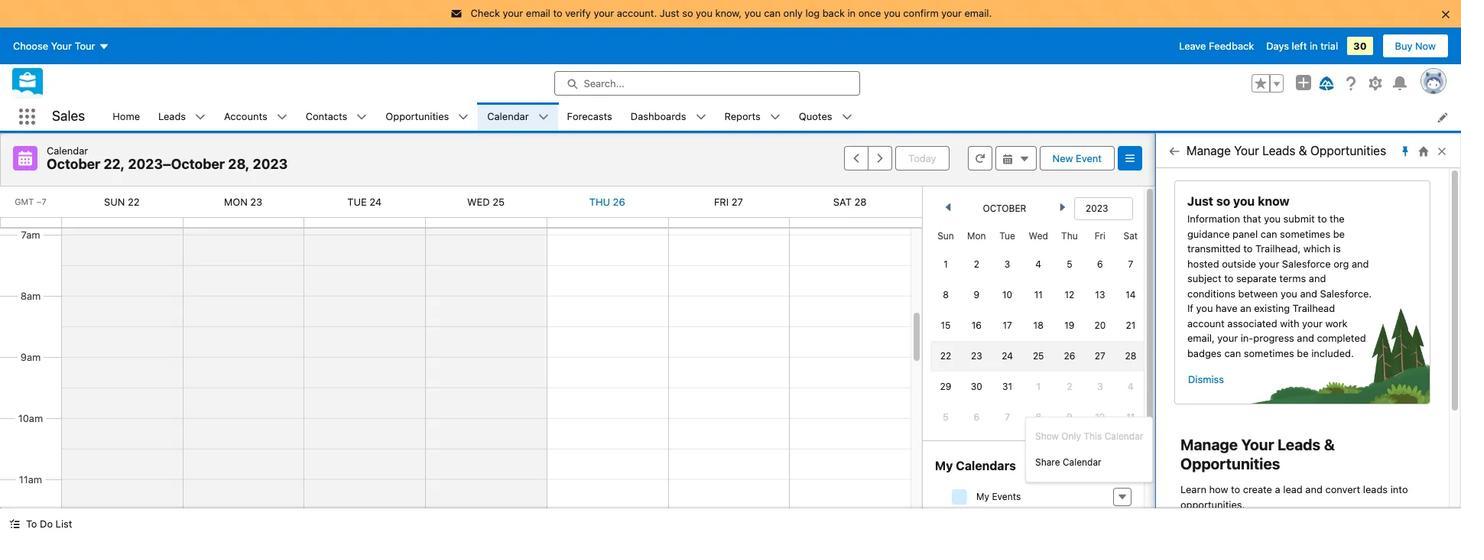 Task type: vqa. For each thing, say whether or not it's contained in the screenshot.
haven't
no



Task type: locate. For each thing, give the bounding box(es) containing it.
calendar link
[[478, 102, 538, 131]]

to right how
[[1231, 483, 1241, 496]]

text default image left calendar link
[[458, 112, 469, 123]]

8 up share
[[1036, 411, 1042, 423]]

and inside learn how to create a lead and convert leads into opportunities.
[[1306, 483, 1323, 496]]

text default image left forecasts link
[[538, 112, 549, 123]]

to do list button
[[0, 509, 81, 539]]

completed
[[1317, 332, 1366, 344]]

text default image right reports
[[770, 112, 781, 123]]

1 vertical spatial tue
[[1000, 230, 1016, 242]]

be left included.
[[1297, 347, 1309, 359]]

1 vertical spatial leads
[[1263, 144, 1296, 158]]

7 down 31
[[1005, 411, 1010, 423]]

0 vertical spatial october
[[47, 156, 100, 172]]

to down the outside
[[1224, 272, 1234, 284]]

leave feedback
[[1179, 39, 1254, 52]]

leads up know
[[1263, 144, 1296, 158]]

event
[[1076, 152, 1102, 164]]

your up create
[[1242, 436, 1275, 453]]

1 vertical spatial be
[[1297, 347, 1309, 359]]

0 vertical spatial just
[[660, 7, 680, 19]]

separate
[[1237, 272, 1277, 284]]

1 horizontal spatial group
[[1252, 74, 1284, 92]]

0 vertical spatial can
[[764, 7, 781, 19]]

dashboards
[[631, 110, 686, 122]]

your left "tour"
[[51, 39, 72, 52]]

0 vertical spatial 22
[[128, 196, 140, 208]]

3 down 20
[[1097, 381, 1103, 392]]

0 vertical spatial 1
[[944, 258, 948, 270]]

1 horizontal spatial sun
[[938, 230, 954, 242]]

and up trailhead
[[1300, 287, 1318, 299]]

30 right trial
[[1354, 39, 1367, 52]]

check
[[471, 7, 500, 19]]

10 up the 17 at bottom
[[1003, 289, 1013, 301]]

to down panel
[[1244, 242, 1253, 255]]

4
[[1036, 258, 1042, 270], [1128, 381, 1134, 392]]

0 horizontal spatial sun
[[104, 196, 125, 208]]

0 vertical spatial 28
[[855, 196, 867, 208]]

calendar for calendar
[[487, 110, 529, 122]]

you
[[696, 7, 713, 19], [745, 7, 761, 19], [884, 7, 901, 19], [1234, 194, 1255, 208], [1264, 213, 1281, 225], [1281, 287, 1298, 299], [1197, 302, 1213, 314]]

24
[[370, 196, 382, 208], [1002, 350, 1013, 362]]

can up trailhead,
[[1261, 228, 1278, 240]]

0 vertical spatial &
[[1299, 144, 1308, 158]]

1 up 15
[[944, 258, 948, 270]]

opportunities inside list item
[[386, 110, 449, 122]]

27
[[732, 196, 743, 208], [1095, 350, 1106, 362]]

text default image down search... button
[[696, 112, 706, 123]]

your right verify
[[594, 7, 614, 19]]

forecasts link
[[558, 102, 622, 131]]

calendar inside calendar october 22, 2023–october 28, 2023
[[47, 145, 88, 157]]

0 vertical spatial tue
[[347, 196, 367, 208]]

list
[[103, 102, 1461, 131]]

included.
[[1312, 347, 1354, 359]]

1 vertical spatial fri
[[1095, 230, 1106, 242]]

existing
[[1254, 302, 1290, 314]]

1 vertical spatial 4
[[1128, 381, 1134, 392]]

just up information
[[1188, 194, 1214, 208]]

mon for mon
[[967, 230, 986, 242]]

manage your leads & opportunities up create
[[1181, 436, 1335, 473]]

0 vertical spatial 30
[[1354, 39, 1367, 52]]

buy now
[[1395, 39, 1436, 52]]

2 horizontal spatial opportunities
[[1311, 144, 1387, 158]]

11am
[[19, 473, 42, 485]]

1 horizontal spatial fri
[[1095, 230, 1106, 242]]

your left email.
[[942, 7, 962, 19]]

conditions
[[1188, 287, 1236, 299]]

0 vertical spatial mon
[[224, 196, 248, 208]]

10 up share calendar link
[[1095, 411, 1105, 423]]

my right hide items icon
[[977, 491, 990, 502]]

0 vertical spatial 25
[[493, 196, 505, 208]]

0 vertical spatial 24
[[370, 196, 382, 208]]

text default image inside opportunities list item
[[458, 112, 469, 123]]

so
[[682, 7, 693, 19], [1217, 194, 1231, 208]]

opportunities inside manage your leads & opportunities
[[1181, 455, 1281, 473]]

2 down 19 on the bottom right of the page
[[1067, 381, 1073, 392]]

can
[[764, 7, 781, 19], [1261, 228, 1278, 240], [1225, 347, 1241, 359]]

with
[[1280, 317, 1300, 329]]

23 down 2023 at left top
[[250, 196, 262, 208]]

text default image inside accounts list item
[[277, 112, 287, 123]]

leads
[[1363, 483, 1388, 496]]

1 vertical spatial so
[[1217, 194, 1231, 208]]

how
[[1209, 483, 1229, 496]]

1 vertical spatial just
[[1188, 194, 1214, 208]]

so left "know,"
[[682, 7, 693, 19]]

2 up 16
[[974, 258, 980, 270]]

4 down 21
[[1128, 381, 1134, 392]]

7 up 14 in the bottom of the page
[[1128, 258, 1134, 270]]

0 horizontal spatial 6
[[974, 411, 980, 423]]

1 vertical spatial sat
[[1124, 230, 1138, 242]]

just
[[660, 7, 680, 19], [1188, 194, 1214, 208]]

text default image inside calendar list item
[[538, 112, 549, 123]]

calendar inside list item
[[487, 110, 529, 122]]

text default image for contacts
[[357, 112, 367, 123]]

group
[[1252, 74, 1284, 92], [845, 146, 893, 171]]

confirm
[[903, 7, 939, 19]]

my calendars
[[935, 459, 1016, 473]]

text default image left to on the bottom of the page
[[9, 519, 20, 529]]

wed
[[467, 196, 490, 208], [1029, 230, 1048, 242]]

only
[[784, 7, 803, 19]]

grid
[[931, 223, 1146, 433]]

0 vertical spatial opportunities
[[386, 110, 449, 122]]

your
[[51, 39, 72, 52], [1234, 144, 1260, 158], [1242, 436, 1275, 453]]

0 horizontal spatial 9
[[974, 289, 980, 301]]

list
[[56, 518, 72, 530]]

just so you know information that you submit to the guidance panel can sometimes be transmitted to trailhead, which is hosted outside your salesforce org and subject to separate terms and conditions between you and salesforce. if you have an existing trailhead account associated with your work email, your in-progress and completed badges can sometimes be included.
[[1188, 194, 1372, 359]]

0 horizontal spatial 23
[[250, 196, 262, 208]]

text default image
[[277, 112, 287, 123], [357, 112, 367, 123], [458, 112, 469, 123], [538, 112, 549, 123], [770, 112, 781, 123], [842, 112, 852, 123], [1019, 153, 1030, 164]]

my
[[935, 459, 953, 473], [977, 491, 990, 502]]

0 horizontal spatial 8
[[943, 289, 949, 301]]

sun for sun 22
[[104, 196, 125, 208]]

text default image inside contacts list item
[[357, 112, 367, 123]]

subject
[[1188, 272, 1222, 284]]

1 right 31
[[1037, 381, 1041, 392]]

1 vertical spatial 23
[[971, 350, 982, 362]]

grid containing sun
[[931, 223, 1146, 433]]

0 horizontal spatial so
[[682, 7, 693, 19]]

trial
[[1321, 39, 1338, 52]]

0 vertical spatial 23
[[250, 196, 262, 208]]

sun for sun
[[938, 230, 954, 242]]

quotes list item
[[790, 102, 862, 131]]

text default image left new
[[1002, 153, 1013, 164]]

text default image for accounts
[[277, 112, 287, 123]]

home
[[113, 110, 140, 122]]

you right once
[[884, 7, 901, 19]]

can left only
[[764, 7, 781, 19]]

tue for tue 24
[[347, 196, 367, 208]]

6 up 13
[[1097, 258, 1103, 270]]

in right left
[[1310, 39, 1318, 52]]

& up convert
[[1324, 436, 1335, 453]]

so up information
[[1217, 194, 1231, 208]]

your up know
[[1234, 144, 1260, 158]]

sometimes down the submit
[[1280, 228, 1331, 240]]

share
[[1035, 457, 1060, 468]]

14
[[1126, 289, 1136, 301]]

search... button
[[554, 71, 860, 95]]

1 horizontal spatial my
[[977, 491, 990, 502]]

0 vertical spatial 27
[[732, 196, 743, 208]]

do
[[40, 518, 53, 530]]

progress
[[1254, 332, 1295, 344]]

19
[[1065, 320, 1075, 331]]

1 horizontal spatial opportunities
[[1181, 455, 1281, 473]]

1 horizontal spatial thu
[[1061, 230, 1078, 242]]

can for know
[[1261, 228, 1278, 240]]

opportunities.
[[1181, 498, 1245, 510]]

learn
[[1181, 483, 1207, 496]]

5 up 12
[[1067, 258, 1073, 270]]

1 horizontal spatial calendar
[[487, 110, 529, 122]]

2 vertical spatial opportunities
[[1181, 455, 1281, 473]]

23 down 16
[[971, 350, 982, 362]]

sometimes down 'progress'
[[1244, 347, 1295, 359]]

1 horizontal spatial sat
[[1124, 230, 1138, 242]]

mon 23 button
[[224, 196, 262, 208]]

9 up the share calendar
[[1067, 411, 1073, 423]]

text default image
[[195, 112, 206, 123], [696, 112, 706, 123], [1002, 153, 1013, 164], [1117, 492, 1128, 502], [9, 519, 20, 529]]

reports list item
[[715, 102, 790, 131]]

9 up 16
[[974, 289, 980, 301]]

my up hide items icon
[[935, 459, 953, 473]]

be down the
[[1334, 228, 1345, 240]]

text default image inside "leads" list item
[[195, 112, 206, 123]]

can down in- at the right
[[1225, 347, 1241, 359]]

leads
[[158, 110, 186, 122], [1263, 144, 1296, 158], [1278, 436, 1321, 453]]

0 vertical spatial 26
[[613, 196, 625, 208]]

tue 24
[[347, 196, 382, 208]]

wed 25 button
[[467, 196, 505, 208]]

30 left 31
[[971, 381, 983, 392]]

1 horizontal spatial 8
[[1036, 411, 1042, 423]]

1 vertical spatial 22
[[940, 350, 952, 362]]

fri for fri
[[1095, 230, 1106, 242]]

0 vertical spatial group
[[1252, 74, 1284, 92]]

0 vertical spatial 10
[[1003, 289, 1013, 301]]

dashboards list item
[[622, 102, 715, 131]]

1 vertical spatial 6
[[974, 411, 980, 423]]

11
[[1034, 289, 1043, 301], [1127, 411, 1135, 423]]

text default image right accounts
[[277, 112, 287, 123]]

which
[[1304, 242, 1331, 255]]

manage your leads & opportunities up know
[[1187, 144, 1387, 158]]

2 vertical spatial can
[[1225, 347, 1241, 359]]

text default image inside quotes list item
[[842, 112, 852, 123]]

salesforce.
[[1320, 287, 1372, 299]]

0 vertical spatial thu
[[589, 196, 610, 208]]

17
[[1003, 320, 1012, 331]]

0 horizontal spatial 28
[[855, 196, 867, 208]]

0 vertical spatial manage your leads & opportunities
[[1187, 144, 1387, 158]]

text default image left accounts link
[[195, 112, 206, 123]]

0 horizontal spatial sat
[[833, 196, 852, 208]]

1 vertical spatial opportunities
[[1311, 144, 1387, 158]]

0 horizontal spatial 30
[[971, 381, 983, 392]]

1 horizontal spatial be
[[1334, 228, 1345, 240]]

1 vertical spatial 30
[[971, 381, 983, 392]]

1 vertical spatial october
[[983, 203, 1027, 214]]

wed for wed 25
[[467, 196, 490, 208]]

20
[[1095, 320, 1106, 331]]

7
[[1128, 258, 1134, 270], [1005, 411, 1010, 423]]

to left the
[[1318, 213, 1327, 225]]

22 down calendar october 22, 2023–october 28, 2023
[[128, 196, 140, 208]]

1 horizontal spatial 22
[[940, 350, 952, 362]]

6 up my calendars
[[974, 411, 980, 423]]

sun 22
[[104, 196, 140, 208]]

22,
[[104, 156, 125, 172]]

1 horizontal spatial 5
[[1067, 258, 1073, 270]]

contacts list item
[[296, 102, 377, 131]]

1 horizontal spatial wed
[[1029, 230, 1048, 242]]

you down terms
[[1281, 287, 1298, 299]]

4 up 18
[[1036, 258, 1042, 270]]

3 up the 17 at bottom
[[1005, 258, 1011, 270]]

and down "salesforce"
[[1309, 272, 1326, 284]]

22 down 15
[[940, 350, 952, 362]]

1 vertical spatial 26
[[1064, 350, 1075, 362]]

so inside just so you know information that you submit to the guidance panel can sometimes be transmitted to trailhead, which is hosted outside your salesforce org and subject to separate terms and conditions between you and salesforce. if you have an existing trailhead account associated with your work email, your in-progress and completed badges can sometimes be included.
[[1217, 194, 1231, 208]]

leave
[[1179, 39, 1206, 52]]

1 horizontal spatial tue
[[1000, 230, 1016, 242]]

25
[[493, 196, 505, 208], [1033, 350, 1044, 362]]

2 horizontal spatial can
[[1261, 228, 1278, 240]]

0 horizontal spatial 25
[[493, 196, 505, 208]]

0 vertical spatial 7
[[1128, 258, 1134, 270]]

8 up 15
[[943, 289, 949, 301]]

opportunities
[[386, 110, 449, 122], [1311, 144, 1387, 158], [1181, 455, 1281, 473]]

outside
[[1222, 257, 1256, 270]]

0 horizontal spatial october
[[47, 156, 100, 172]]

0 vertical spatial wed
[[467, 196, 490, 208]]

1 horizontal spatial 7
[[1128, 258, 1134, 270]]

0 vertical spatial sun
[[104, 196, 125, 208]]

in right back
[[848, 7, 856, 19]]

0 vertical spatial 5
[[1067, 258, 1073, 270]]

1 horizontal spatial 3
[[1097, 381, 1103, 392]]

you left "know,"
[[696, 7, 713, 19]]

just right the account.
[[660, 7, 680, 19]]

in-
[[1241, 332, 1254, 344]]

text default image inside dashboards "list item"
[[696, 112, 706, 123]]

0 vertical spatial 3
[[1005, 258, 1011, 270]]

text default image inside reports list item
[[770, 112, 781, 123]]

salesforce
[[1282, 257, 1331, 270]]

back
[[823, 7, 845, 19]]

leads up calendar october 22, 2023–october 28, 2023
[[158, 110, 186, 122]]

1 vertical spatial group
[[845, 146, 893, 171]]

today button
[[896, 146, 950, 171]]

text default image right "contacts"
[[357, 112, 367, 123]]

& up the submit
[[1299, 144, 1308, 158]]

your inside dropdown button
[[51, 39, 72, 52]]

your down trailhead,
[[1259, 257, 1280, 270]]

sun
[[104, 196, 125, 208], [938, 230, 954, 242]]

5
[[1067, 258, 1073, 270], [943, 411, 949, 423]]

1 horizontal spatial 1
[[1037, 381, 1041, 392]]

today
[[909, 152, 937, 164]]

1 vertical spatial can
[[1261, 228, 1278, 240]]

8
[[943, 289, 949, 301], [1036, 411, 1042, 423]]

26
[[613, 196, 625, 208], [1064, 350, 1075, 362]]

october
[[47, 156, 100, 172], [983, 203, 1027, 214]]

leads up lead
[[1278, 436, 1321, 453]]

1 horizontal spatial 10
[[1095, 411, 1105, 423]]

your left email
[[503, 7, 523, 19]]

lead
[[1283, 483, 1303, 496]]

1 horizontal spatial october
[[983, 203, 1027, 214]]

11 up share calendar link
[[1127, 411, 1135, 423]]

you down know
[[1264, 213, 1281, 225]]

11 up 18
[[1034, 289, 1043, 301]]

group down days
[[1252, 74, 1284, 92]]

5 down 29
[[943, 411, 949, 423]]

30
[[1354, 39, 1367, 52], [971, 381, 983, 392]]

to inside learn how to create a lead and convert leads into opportunities.
[[1231, 483, 1241, 496]]

group up sat 28 button in the right of the page
[[845, 146, 893, 171]]

manage up information
[[1187, 144, 1231, 158]]

text default image right quotes
[[842, 112, 852, 123]]

1 vertical spatial your
[[1234, 144, 1260, 158]]

and right lead
[[1306, 483, 1323, 496]]

text default image for opportunities
[[458, 112, 469, 123]]

1 vertical spatial wed
[[1029, 230, 1048, 242]]

sometimes
[[1280, 228, 1331, 240], [1244, 347, 1295, 359]]

sat for sat 28
[[833, 196, 852, 208]]

manage up how
[[1181, 436, 1238, 453]]

0 vertical spatial 9
[[974, 289, 980, 301]]



Task type: describe. For each thing, give the bounding box(es) containing it.
just inside just so you know information that you submit to the guidance panel can sometimes be transmitted to trailhead, which is hosted outside your salesforce org and subject to separate terms and conditions between you and salesforce. if you have an existing trailhead account associated with your work email, your in-progress and completed badges can sometimes be included.
[[1188, 194, 1214, 208]]

once
[[859, 7, 881, 19]]

0 vertical spatial 8
[[943, 289, 949, 301]]

2 vertical spatial your
[[1242, 436, 1275, 453]]

the
[[1330, 213, 1345, 225]]

1 vertical spatial 5
[[943, 411, 949, 423]]

terms
[[1280, 272, 1306, 284]]

2 vertical spatial leads
[[1278, 436, 1321, 453]]

can for to
[[764, 7, 781, 19]]

1 vertical spatial sometimes
[[1244, 347, 1295, 359]]

choose
[[13, 39, 48, 52]]

text default image for quotes
[[842, 112, 852, 123]]

my for my events
[[977, 491, 990, 502]]

check your email to verify your account. just so you know, you can only log back in once you confirm your email.
[[471, 7, 992, 19]]

text default image left new
[[1019, 153, 1030, 164]]

sat for sat
[[1124, 230, 1138, 242]]

if
[[1188, 302, 1194, 314]]

information
[[1188, 213, 1240, 225]]

1 vertical spatial manage your leads & opportunities
[[1181, 436, 1335, 473]]

1 horizontal spatial 24
[[1002, 350, 1013, 362]]

feedback
[[1209, 39, 1254, 52]]

left
[[1292, 39, 1307, 52]]

associated
[[1228, 317, 1278, 329]]

1 horizontal spatial can
[[1225, 347, 1241, 359]]

0 vertical spatial sometimes
[[1280, 228, 1331, 240]]

1 vertical spatial 8
[[1036, 411, 1042, 423]]

0 horizontal spatial 22
[[128, 196, 140, 208]]

0 horizontal spatial be
[[1297, 347, 1309, 359]]

thu for thu
[[1061, 230, 1078, 242]]

opportunities list item
[[377, 102, 478, 131]]

now
[[1416, 39, 1436, 52]]

1 horizontal spatial 28
[[1125, 350, 1137, 362]]

accounts
[[224, 110, 267, 122]]

tour
[[75, 39, 95, 52]]

learn how to create a lead and convert leads into opportunities.
[[1181, 483, 1408, 510]]

text default image down share calendar link
[[1117, 492, 1128, 502]]

2 vertical spatial calendar
[[1063, 457, 1102, 468]]

1 vertical spatial 27
[[1095, 350, 1106, 362]]

sales
[[52, 108, 85, 124]]

7am
[[21, 229, 40, 241]]

search...
[[584, 77, 625, 89]]

email,
[[1188, 332, 1215, 344]]

accounts list item
[[215, 102, 296, 131]]

hosted
[[1188, 257, 1220, 270]]

hide items image
[[952, 489, 967, 505]]

fri for fri 27
[[714, 196, 729, 208]]

days
[[1267, 39, 1289, 52]]

email.
[[965, 7, 992, 19]]

fri 27 button
[[714, 196, 743, 208]]

forecasts
[[567, 110, 612, 122]]

your down trailhead
[[1302, 317, 1323, 329]]

10am
[[18, 412, 43, 424]]

gmt −7
[[15, 197, 46, 206]]

0 vertical spatial 2
[[974, 258, 980, 270]]

0 horizontal spatial 10
[[1003, 289, 1013, 301]]

choose your tour button
[[12, 33, 110, 58]]

0 horizontal spatial just
[[660, 7, 680, 19]]

2023
[[253, 156, 288, 172]]

text default image for calendar
[[538, 112, 549, 123]]

mon for mon 23
[[224, 196, 248, 208]]

9am
[[20, 351, 41, 363]]

1 horizontal spatial 26
[[1064, 350, 1075, 362]]

0 horizontal spatial 24
[[370, 196, 382, 208]]

tue for tue
[[1000, 230, 1016, 242]]

and down with
[[1297, 332, 1314, 344]]

8am
[[20, 290, 41, 302]]

0 horizontal spatial 26
[[613, 196, 625, 208]]

and right 'org' at right
[[1352, 257, 1369, 270]]

quotes
[[799, 110, 832, 122]]

15
[[941, 320, 951, 331]]

gmt
[[15, 197, 34, 206]]

accounts link
[[215, 102, 277, 131]]

0 horizontal spatial 1
[[944, 258, 948, 270]]

sat 28
[[833, 196, 867, 208]]

0 vertical spatial 4
[[1036, 258, 1042, 270]]

1 vertical spatial manage
[[1181, 436, 1238, 453]]

account.
[[617, 7, 657, 19]]

days left in trial
[[1267, 39, 1338, 52]]

wed 25
[[467, 196, 505, 208]]

you right if
[[1197, 302, 1213, 314]]

your left in- at the right
[[1218, 332, 1238, 344]]

thu 26
[[589, 196, 625, 208]]

1 horizontal spatial 4
[[1128, 381, 1134, 392]]

list containing home
[[103, 102, 1461, 131]]

0 horizontal spatial 7
[[1005, 411, 1010, 423]]

submit
[[1284, 213, 1315, 225]]

you right "know,"
[[745, 7, 761, 19]]

you up that
[[1234, 194, 1255, 208]]

events
[[992, 491, 1021, 502]]

0 vertical spatial so
[[682, 7, 693, 19]]

new event
[[1053, 152, 1102, 164]]

know,
[[715, 7, 742, 19]]

buy
[[1395, 39, 1413, 52]]

1 horizontal spatial 9
[[1067, 411, 1073, 423]]

wed for wed
[[1029, 230, 1048, 242]]

buy now button
[[1382, 33, 1449, 58]]

new event button
[[1040, 146, 1115, 171]]

21
[[1126, 320, 1136, 331]]

0 vertical spatial be
[[1334, 228, 1345, 240]]

1 vertical spatial 1
[[1037, 381, 1041, 392]]

trailhead,
[[1256, 242, 1301, 255]]

transmitted
[[1188, 242, 1241, 255]]

0 horizontal spatial &
[[1299, 144, 1308, 158]]

0 horizontal spatial 3
[[1005, 258, 1011, 270]]

0 vertical spatial manage
[[1187, 144, 1231, 158]]

opportunities link
[[377, 102, 458, 131]]

an
[[1240, 302, 1252, 314]]

1 vertical spatial 11
[[1127, 411, 1135, 423]]

guidance
[[1188, 228, 1230, 240]]

1 horizontal spatial 25
[[1033, 350, 1044, 362]]

between
[[1239, 287, 1278, 299]]

my for my calendars
[[935, 459, 953, 473]]

0 vertical spatial 6
[[1097, 258, 1103, 270]]

thu for thu 26
[[589, 196, 610, 208]]

0 horizontal spatial 27
[[732, 196, 743, 208]]

have
[[1216, 302, 1238, 314]]

trailhead
[[1293, 302, 1335, 314]]

1 vertical spatial 3
[[1097, 381, 1103, 392]]

calendar for calendar october 22, 2023–october 28, 2023
[[47, 145, 88, 157]]

0 horizontal spatial 11
[[1034, 289, 1043, 301]]

log
[[806, 7, 820, 19]]

calendar list item
[[478, 102, 558, 131]]

12
[[1065, 289, 1075, 301]]

13
[[1095, 289, 1105, 301]]

1 vertical spatial &
[[1324, 436, 1335, 453]]

to do list
[[26, 518, 72, 530]]

29
[[940, 381, 952, 392]]

1 vertical spatial 2
[[1067, 381, 1073, 392]]

text default image inside to do list button
[[9, 519, 20, 529]]

31
[[1003, 381, 1013, 392]]

leads list item
[[149, 102, 215, 131]]

leads inside "link"
[[158, 110, 186, 122]]

0 vertical spatial in
[[848, 7, 856, 19]]

contacts link
[[296, 102, 357, 131]]

to right email
[[553, 7, 563, 19]]

sat 28 button
[[833, 196, 867, 208]]

work
[[1326, 317, 1348, 329]]

1 vertical spatial in
[[1310, 39, 1318, 52]]

create
[[1243, 483, 1273, 496]]

text default image for reports
[[770, 112, 781, 123]]

is
[[1334, 242, 1341, 255]]

1 horizontal spatial 30
[[1354, 39, 1367, 52]]

october inside calendar october 22, 2023–october 28, 2023
[[47, 156, 100, 172]]

fri 27
[[714, 196, 743, 208]]

sun 22 button
[[104, 196, 140, 208]]

home link
[[103, 102, 149, 131]]

28,
[[228, 156, 250, 172]]

quotes link
[[790, 102, 842, 131]]

my events
[[977, 491, 1021, 502]]

know
[[1258, 194, 1290, 208]]



